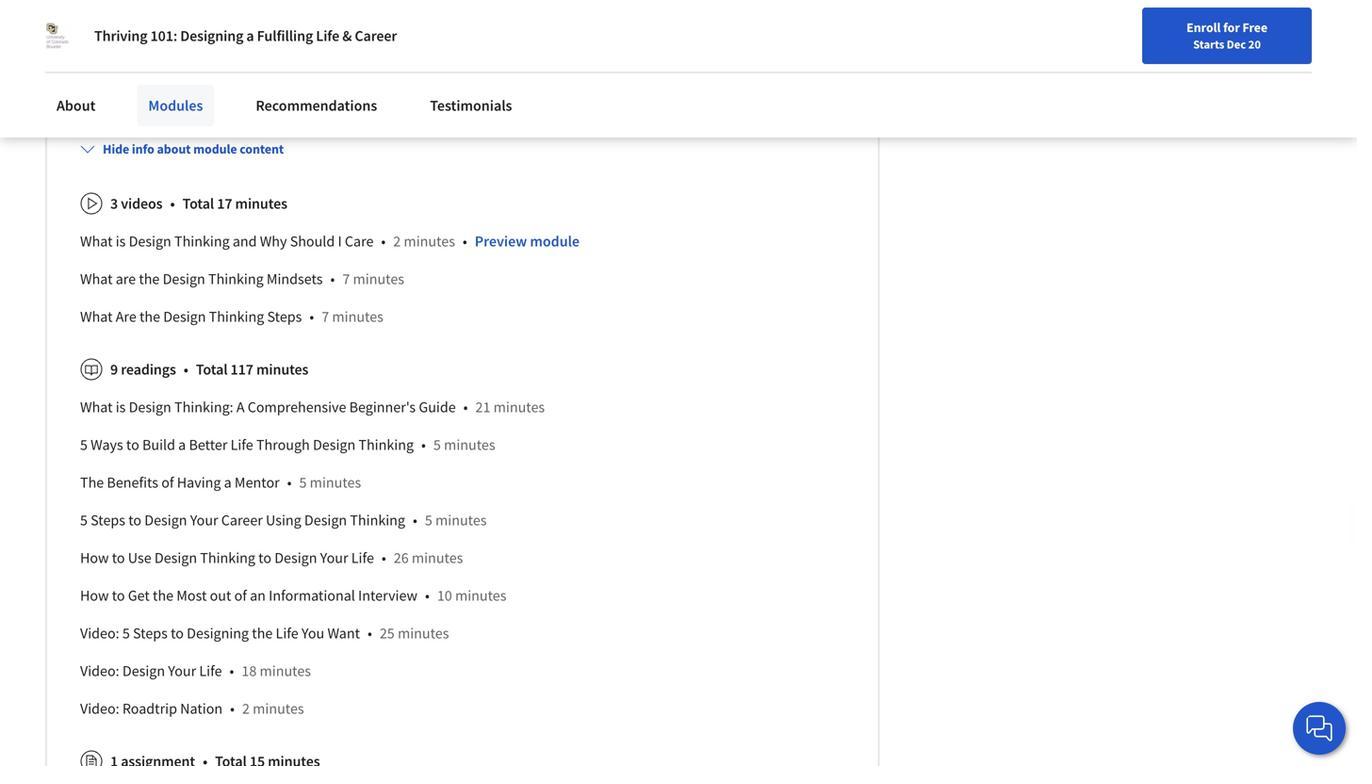 Task type: locate. For each thing, give the bounding box(es) containing it.
0 horizontal spatial a
[[178, 436, 186, 455]]

why
[[260, 232, 287, 251]]

2
[[491, 96, 499, 115], [394, 232, 401, 251], [242, 700, 250, 719]]

• up interview
[[413, 511, 418, 530]]

recommendations link
[[245, 85, 389, 126]]

module
[[193, 141, 237, 158], [530, 232, 580, 251]]

3 right about
[[110, 96, 118, 115]]

career
[[355, 26, 397, 45], [221, 511, 263, 530]]

how left the get
[[80, 587, 109, 606]]

2 videos from the top
[[121, 194, 163, 213]]

videos down what's included on the top left of page
[[121, 96, 162, 115]]

your up informational
[[320, 549, 348, 568]]

through
[[256, 436, 310, 455]]

to down most
[[171, 624, 184, 643]]

fulfilling
[[257, 26, 313, 45]]

2 vertical spatial a
[[224, 474, 232, 492]]

use
[[128, 549, 152, 568]]

1 vertical spatial is
[[116, 398, 126, 417]]

0 horizontal spatial readings
[[121, 360, 176, 379]]

thinking down what are the design thinking mindsets • 7 minutes
[[209, 308, 264, 326]]

of left the having
[[161, 474, 174, 492]]

0 vertical spatial is
[[116, 232, 126, 251]]

3 down hide
[[110, 194, 118, 213]]

how
[[80, 549, 109, 568], [80, 587, 109, 606]]

7 for what are the design thinking steps
[[322, 308, 329, 326]]

total left 117
[[196, 360, 228, 379]]

• left '21'
[[464, 398, 468, 417]]

2 horizontal spatial a
[[246, 26, 254, 45]]

0 horizontal spatial module
[[193, 141, 237, 158]]

having
[[177, 474, 221, 492]]

assignment
[[358, 96, 431, 115]]

an
[[250, 587, 266, 606]]

is for what is design thinking: a comprehensive beginner's guide • 21 minutes
[[116, 398, 126, 417]]

interview
[[358, 587, 418, 606]]

1 horizontal spatial career
[[355, 26, 397, 45]]

is up ways
[[116, 398, 126, 417]]

2 horizontal spatial steps
[[267, 308, 302, 326]]

0 vertical spatial readings
[[233, 96, 287, 115]]

1 vertical spatial readings
[[121, 360, 176, 379]]

1 vertical spatial your
[[320, 549, 348, 568]]

2 video: from the top
[[80, 662, 119, 681]]

• down guide at bottom
[[422, 436, 426, 455]]

of left the an
[[234, 587, 247, 606]]

0 vertical spatial video:
[[80, 624, 119, 643]]

1 horizontal spatial 2
[[394, 232, 401, 251]]

0 vertical spatial of
[[161, 474, 174, 492]]

module right about
[[193, 141, 237, 158]]

0 vertical spatial videos
[[121, 96, 162, 115]]

2 vertical spatial steps
[[133, 624, 168, 643]]

4 what from the top
[[80, 398, 113, 417]]

1 vertical spatial career
[[221, 511, 263, 530]]

• down mindsets
[[310, 308, 314, 326]]

1 vertical spatial how
[[80, 587, 109, 606]]

3
[[110, 96, 118, 115], [110, 194, 118, 213]]

1 vertical spatial designing
[[187, 624, 249, 643]]

are
[[116, 308, 137, 326]]

9 inside hide info about module content region
[[110, 360, 118, 379]]

0 vertical spatial 3 videos
[[110, 96, 162, 115]]

recommendations
[[256, 96, 377, 115]]

life
[[316, 26, 340, 45], [231, 436, 253, 455], [351, 549, 374, 568], [276, 624, 299, 643], [199, 662, 222, 681]]

is up are
[[116, 232, 126, 251]]

a right build
[[178, 436, 186, 455]]

a left fulfilling
[[246, 26, 254, 45]]

• left preview
[[463, 232, 468, 251]]

0 vertical spatial your
[[190, 511, 218, 530]]

0 vertical spatial 9
[[222, 96, 230, 115]]

enroll for free starts dec 20
[[1187, 19, 1268, 52]]

1 vertical spatial 9
[[110, 360, 118, 379]]

• right mentor
[[287, 474, 292, 492]]

3 video: from the top
[[80, 700, 119, 719]]

0 vertical spatial 2
[[491, 96, 499, 115]]

5
[[80, 436, 88, 455], [434, 436, 441, 455], [299, 474, 307, 492], [80, 511, 88, 530], [425, 511, 433, 530], [122, 624, 130, 643]]

informational
[[269, 587, 355, 606]]

roadtrip
[[122, 700, 177, 719]]

thinking down beginner's
[[359, 436, 414, 455]]

using
[[266, 511, 302, 530]]

3 what from the top
[[80, 308, 113, 326]]

and
[[233, 232, 257, 251]]

7 for what are the design thinking mindsets
[[343, 270, 350, 289]]

modules link
[[137, 85, 214, 126]]

designing down out
[[187, 624, 249, 643]]

1 how from the top
[[80, 549, 109, 568]]

• left 26
[[382, 549, 386, 568]]

a right the having
[[224, 474, 232, 492]]

readings inside hide info about module content region
[[121, 360, 176, 379]]

2 down the 18
[[242, 700, 250, 719]]

0 vertical spatial 7
[[343, 270, 350, 289]]

what
[[80, 232, 113, 251], [80, 270, 113, 289], [80, 308, 113, 326], [80, 398, 113, 417]]

what's included
[[80, 59, 182, 78]]

to right ways
[[126, 436, 139, 455]]

1 vertical spatial a
[[178, 436, 186, 455]]

7 down care
[[343, 270, 350, 289]]

your
[[190, 511, 218, 530], [320, 549, 348, 568], [168, 662, 196, 681]]

a
[[246, 26, 254, 45], [178, 436, 186, 455], [224, 474, 232, 492]]

to
[[126, 436, 139, 455], [128, 511, 142, 530], [112, 549, 125, 568], [259, 549, 272, 568], [112, 587, 125, 606], [171, 624, 184, 643]]

discussion
[[502, 96, 568, 115]]

3 videos down info
[[110, 194, 163, 213]]

1 vertical spatial videos
[[121, 194, 163, 213]]

101:
[[150, 26, 177, 45]]

life left 26
[[351, 549, 374, 568]]

free
[[1243, 19, 1268, 36]]

is
[[116, 232, 126, 251], [116, 398, 126, 417]]

what for what is design thinking: a comprehensive beginner's guide • 21 minutes
[[80, 398, 113, 417]]

testimonials link
[[419, 85, 524, 126]]

1 vertical spatial video:
[[80, 662, 119, 681]]

1 horizontal spatial a
[[224, 474, 232, 492]]

how to use design thinking to design your life • 26 minutes
[[80, 549, 463, 568]]

1 vertical spatial total
[[196, 360, 228, 379]]

what for what is design thinking and why should i care • 2 minutes • preview module
[[80, 232, 113, 251]]

0 vertical spatial how
[[80, 549, 109, 568]]

videos down info
[[121, 194, 163, 213]]

1 horizontal spatial 9 readings
[[222, 96, 287, 115]]

are
[[116, 270, 136, 289]]

content
[[240, 141, 284, 158]]

1 horizontal spatial of
[[234, 587, 247, 606]]

0 horizontal spatial steps
[[91, 511, 125, 530]]

0 horizontal spatial 9 readings
[[110, 360, 176, 379]]

9 right the 'modules'
[[222, 96, 230, 115]]

9 readings down are
[[110, 360, 176, 379]]

design
[[129, 232, 171, 251], [163, 270, 205, 289], [163, 308, 206, 326], [129, 398, 171, 417], [313, 436, 356, 455], [145, 511, 187, 530], [305, 511, 347, 530], [155, 549, 197, 568], [275, 549, 317, 568], [122, 662, 165, 681]]

want
[[328, 624, 360, 643]]

total left 17
[[183, 194, 214, 213]]

how left use at the left of page
[[80, 549, 109, 568]]

0 horizontal spatial 7
[[322, 308, 329, 326]]

1 vertical spatial 2
[[394, 232, 401, 251]]

0 horizontal spatial career
[[221, 511, 263, 530]]

1 video: from the top
[[80, 624, 119, 643]]

9 down are
[[110, 360, 118, 379]]

video:
[[80, 624, 119, 643], [80, 662, 119, 681], [80, 700, 119, 719]]

steps down the the
[[91, 511, 125, 530]]

modules
[[148, 96, 203, 115]]

thinking up out
[[200, 549, 256, 568]]

1 vertical spatial 3 videos
[[110, 194, 163, 213]]

5 steps to design your career using design thinking • 5 minutes
[[80, 511, 487, 530]]

2 is from the top
[[116, 398, 126, 417]]

build
[[142, 436, 175, 455]]

9 readings inside hide info about module content region
[[110, 360, 176, 379]]

coursera image
[[23, 15, 142, 46]]

the benefits of having a mentor • 5 minutes
[[80, 474, 361, 492]]

1 vertical spatial of
[[234, 587, 247, 606]]

steps down mindsets
[[267, 308, 302, 326]]

about
[[57, 96, 96, 115]]

your up 'video: roadtrip nation • 2 minutes'
[[168, 662, 196, 681]]

module inside region
[[530, 232, 580, 251]]

2 how from the top
[[80, 587, 109, 606]]

9 readings up content
[[222, 96, 287, 115]]

1 what from the top
[[80, 232, 113, 251]]

0 vertical spatial 3
[[110, 96, 118, 115]]

3 videos down what's included on the top left of page
[[110, 96, 162, 115]]

0 vertical spatial total
[[183, 194, 214, 213]]

a
[[237, 398, 245, 417]]

26
[[394, 549, 409, 568]]

1 vertical spatial 9 readings
[[110, 360, 176, 379]]

steps
[[267, 308, 302, 326], [91, 511, 125, 530], [133, 624, 168, 643]]

•
[[170, 194, 175, 213], [381, 232, 386, 251], [463, 232, 468, 251], [331, 270, 335, 289], [310, 308, 314, 326], [184, 360, 189, 379], [464, 398, 468, 417], [422, 436, 426, 455], [287, 474, 292, 492], [413, 511, 418, 530], [382, 549, 386, 568], [425, 587, 430, 606], [368, 624, 372, 643], [230, 662, 234, 681], [230, 700, 235, 719]]

1 vertical spatial module
[[530, 232, 580, 251]]

2 what from the top
[[80, 270, 113, 289]]

3 videos inside hide info about module content region
[[110, 194, 163, 213]]

hide info about module content region
[[80, 177, 845, 767]]

• total 17 minutes
[[170, 194, 288, 213]]

to down benefits on the left
[[128, 511, 142, 530]]

readings
[[233, 96, 287, 115], [121, 360, 176, 379]]

None search field
[[269, 12, 580, 50]]

info
[[132, 141, 154, 158]]

most
[[177, 587, 207, 606]]

how to get the most out of an informational interview • 10 minutes
[[80, 587, 507, 606]]

1 horizontal spatial 9
[[222, 96, 230, 115]]

menu item
[[1018, 19, 1139, 80]]

0 vertical spatial a
[[246, 26, 254, 45]]

designing right 101:
[[180, 26, 244, 45]]

career right & at top
[[355, 26, 397, 45]]

readings up content
[[233, 96, 287, 115]]

1 horizontal spatial 7
[[343, 270, 350, 289]]

3 videos
[[110, 96, 162, 115], [110, 194, 163, 213]]

• left 25
[[368, 624, 372, 643]]

2 right care
[[394, 232, 401, 251]]

mentor
[[235, 474, 280, 492]]

module right preview
[[530, 232, 580, 251]]

2 vertical spatial 2
[[242, 700, 250, 719]]

0 vertical spatial steps
[[267, 308, 302, 326]]

9 readings
[[222, 96, 287, 115], [110, 360, 176, 379]]

2 vertical spatial video:
[[80, 700, 119, 719]]

7 down mindsets
[[322, 308, 329, 326]]

steps down the get
[[133, 624, 168, 643]]

1 horizontal spatial readings
[[233, 96, 287, 115]]

0 vertical spatial module
[[193, 141, 237, 158]]

0 horizontal spatial 9
[[110, 360, 118, 379]]

your down the having
[[190, 511, 218, 530]]

2 left "discussion" at the top left
[[491, 96, 499, 115]]

what's
[[80, 59, 123, 78]]

readings down are
[[121, 360, 176, 379]]

7
[[343, 270, 350, 289], [322, 308, 329, 326]]

starts
[[1194, 37, 1225, 52]]

0 vertical spatial 9 readings
[[222, 96, 287, 115]]

1 horizontal spatial module
[[530, 232, 580, 251]]

1 is from the top
[[116, 232, 126, 251]]

thinking left and at the top
[[174, 232, 230, 251]]

1 vertical spatial 3
[[110, 194, 118, 213]]

to left use at the left of page
[[112, 549, 125, 568]]

2 horizontal spatial 2
[[491, 96, 499, 115]]

career down mentor
[[221, 511, 263, 530]]

21
[[476, 398, 491, 417]]

of
[[161, 474, 174, 492], [234, 587, 247, 606]]

hide
[[103, 141, 129, 158]]

thinking
[[174, 232, 230, 251], [208, 270, 264, 289], [209, 308, 264, 326], [359, 436, 414, 455], [350, 511, 405, 530], [200, 549, 256, 568]]

designing
[[180, 26, 244, 45], [187, 624, 249, 643]]

the
[[80, 474, 104, 492]]

2 3 from the top
[[110, 194, 118, 213]]

1 vertical spatial 7
[[322, 308, 329, 326]]

life left the 18
[[199, 662, 222, 681]]

2 3 videos from the top
[[110, 194, 163, 213]]

guide
[[419, 398, 456, 417]]



Task type: describe. For each thing, give the bounding box(es) containing it.
nation
[[180, 700, 223, 719]]

10
[[437, 587, 452, 606]]

• right care
[[381, 232, 386, 251]]

0 vertical spatial career
[[355, 26, 397, 45]]

about
[[157, 141, 191, 158]]

to up the an
[[259, 549, 272, 568]]

care
[[345, 232, 374, 251]]

• left 17
[[170, 194, 175, 213]]

video: 5 steps to designing the life you want • 25 minutes
[[80, 624, 449, 643]]

2 discussion prompts
[[491, 96, 625, 115]]

1 assignment
[[347, 96, 431, 115]]

total for total 117 minutes
[[196, 360, 228, 379]]

• down "what is design thinking and why should i care • 2 minutes • preview module"
[[331, 270, 335, 289]]

a for mentor
[[224, 474, 232, 492]]

thinking up 26
[[350, 511, 405, 530]]

1 horizontal spatial steps
[[133, 624, 168, 643]]

for
[[1224, 19, 1241, 36]]

1 3 from the top
[[110, 96, 118, 115]]

what for what are the design thinking mindsets • 7 minutes
[[80, 270, 113, 289]]

what for what are the design thinking steps • 7 minutes
[[80, 308, 113, 326]]

what are the design thinking steps • 7 minutes
[[80, 308, 384, 326]]

• left 10
[[425, 587, 430, 606]]

i
[[338, 232, 342, 251]]

better
[[189, 436, 228, 455]]

is for what is design thinking and why should i care • 2 minutes • preview module
[[116, 232, 126, 251]]

comprehensive
[[248, 398, 346, 417]]

hide info about module content button
[[73, 132, 292, 166]]

life left & at top
[[316, 26, 340, 45]]

20
[[1249, 37, 1262, 52]]

thinking:
[[174, 398, 234, 417]]

to left the get
[[112, 587, 125, 606]]

videos inside hide info about module content region
[[121, 194, 163, 213]]

25
[[380, 624, 395, 643]]

hide info about module content
[[103, 141, 284, 158]]

life right better on the left bottom
[[231, 436, 253, 455]]

0 vertical spatial designing
[[180, 26, 244, 45]]

thinking up what are the design thinking steps • 7 minutes
[[208, 270, 264, 289]]

2 vertical spatial your
[[168, 662, 196, 681]]

1 3 videos from the top
[[110, 96, 162, 115]]

0 horizontal spatial of
[[161, 474, 174, 492]]

video: for video: 5 steps to designing the life you want
[[80, 624, 119, 643]]

&
[[343, 26, 352, 45]]

chat with us image
[[1305, 714, 1335, 744]]

1 videos from the top
[[121, 96, 162, 115]]

should
[[290, 232, 335, 251]]

you
[[302, 624, 325, 643]]

about link
[[45, 85, 107, 126]]

1
[[347, 96, 355, 115]]

how for how to get the most out of an informational interview
[[80, 587, 109, 606]]

university of colorado boulder image
[[45, 23, 72, 49]]

what is design thinking: a comprehensive beginner's guide • 21 minutes
[[80, 398, 545, 417]]

career inside hide info about module content region
[[221, 511, 263, 530]]

designing inside hide info about module content region
[[187, 624, 249, 643]]

enroll
[[1187, 19, 1222, 36]]

module inside dropdown button
[[193, 141, 237, 158]]

video: roadtrip nation • 2 minutes
[[80, 700, 304, 719]]

• right the nation
[[230, 700, 235, 719]]

a for better
[[178, 436, 186, 455]]

17
[[217, 194, 232, 213]]

3 inside hide info about module content region
[[110, 194, 118, 213]]

testimonials
[[430, 96, 512, 115]]

• up thinking:
[[184, 360, 189, 379]]

117
[[231, 360, 254, 379]]

beginner's
[[349, 398, 416, 417]]

video: for video: design your life
[[80, 662, 119, 681]]

thriving
[[94, 26, 148, 45]]

video: design your life • 18 minutes
[[80, 662, 311, 681]]

included
[[126, 59, 182, 78]]

thriving 101: designing a fulfilling life & career
[[94, 26, 397, 45]]

what is design thinking and why should i care • 2 minutes • preview module
[[80, 232, 580, 251]]

1 vertical spatial steps
[[91, 511, 125, 530]]

prompts
[[571, 96, 625, 115]]

ways
[[91, 436, 123, 455]]

life left you
[[276, 624, 299, 643]]

mindsets
[[267, 270, 323, 289]]

out
[[210, 587, 231, 606]]

how for how to use design thinking to design your life
[[80, 549, 109, 568]]

18
[[242, 662, 257, 681]]

• left the 18
[[230, 662, 234, 681]]

benefits
[[107, 474, 158, 492]]

preview module link
[[475, 232, 580, 251]]

preview
[[475, 232, 527, 251]]

0 horizontal spatial 2
[[242, 700, 250, 719]]

• total 117 minutes
[[184, 360, 309, 379]]

video: for video: roadtrip nation
[[80, 700, 119, 719]]

dec
[[1227, 37, 1247, 52]]

info about module content element
[[73, 125, 845, 767]]

get
[[128, 587, 150, 606]]

total for total 17 minutes
[[183, 194, 214, 213]]

5 ways to build a better life through design thinking • 5 minutes
[[80, 436, 496, 455]]

what are the design thinking mindsets • 7 minutes
[[80, 270, 405, 289]]



Task type: vqa. For each thing, say whether or not it's contained in the screenshot.
business
no



